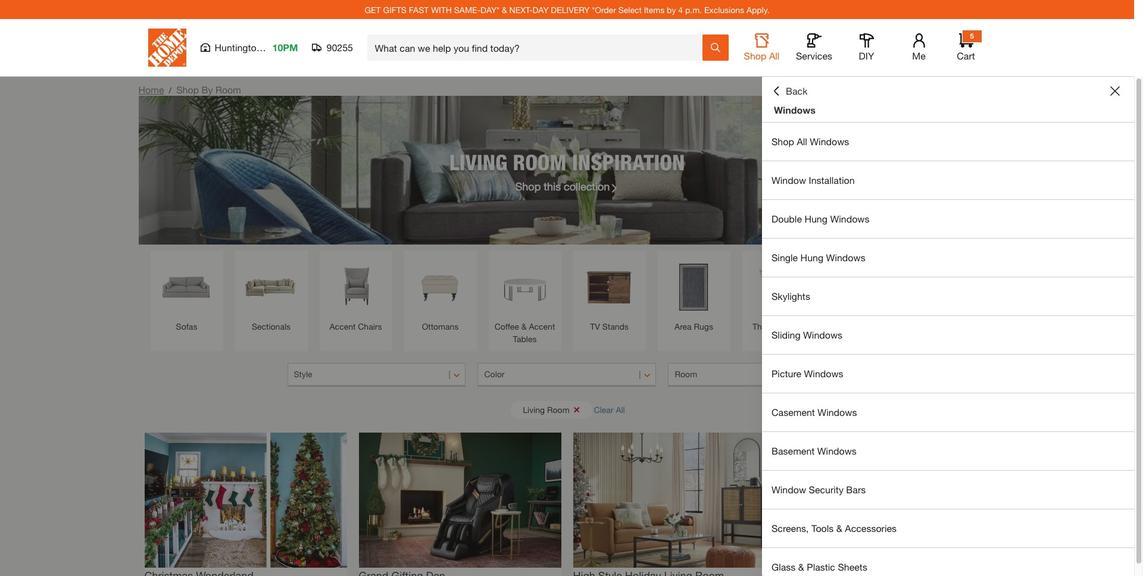 Task type: describe. For each thing, give the bounding box(es) containing it.
casement windows link
[[762, 394, 1135, 432]]

cart 5
[[957, 32, 975, 61]]

me
[[913, 50, 926, 61]]

& inside coffee & accent tables
[[522, 322, 527, 332]]

throw pillows
[[753, 322, 805, 332]]

picture windows link
[[762, 355, 1135, 393]]

10pm
[[272, 42, 298, 53]]

home / shop by room
[[138, 84, 241, 95]]

huntington
[[215, 42, 262, 53]]

room down color button
[[547, 405, 570, 415]]

screens,
[[772, 523, 809, 534]]

tv
[[590, 322, 600, 332]]

windows inside double hung windows link
[[830, 213, 870, 225]]

collection
[[564, 180, 610, 193]]

living room
[[523, 405, 570, 415]]

sheets
[[838, 562, 868, 573]]

double hung windows link
[[762, 200, 1135, 238]]

basement windows link
[[762, 432, 1135, 471]]

fast
[[409, 4, 429, 15]]

area
[[675, 322, 692, 332]]

this
[[544, 180, 561, 193]]

pillows
[[778, 322, 805, 332]]

single hung windows link
[[762, 239, 1135, 277]]

glass & plastic sheets link
[[762, 549, 1135, 577]]

color button
[[478, 363, 657, 387]]

diy
[[859, 50, 875, 61]]

shop for shop all windows
[[772, 136, 794, 147]]

room button
[[669, 363, 847, 387]]

gifts
[[383, 4, 407, 15]]

windows down back at the top right of the page
[[774, 104, 816, 116]]

tables
[[513, 334, 537, 344]]

color
[[484, 369, 505, 379]]

exclusions
[[705, 4, 745, 15]]

all for shop all windows
[[797, 136, 808, 147]]

basement
[[772, 445, 815, 457]]

windows inside basement windows link
[[818, 445, 857, 457]]

by
[[667, 4, 676, 15]]

coffee & accent tables image
[[495, 257, 555, 317]]

shop all button
[[743, 33, 781, 62]]

all for clear all
[[616, 405, 625, 415]]

services
[[796, 50, 833, 61]]

sectionals image
[[241, 257, 302, 317]]

accessories
[[845, 523, 897, 534]]

sofas
[[176, 322, 197, 332]]

day*
[[481, 4, 500, 15]]

room right by
[[216, 84, 241, 95]]

sliding
[[772, 329, 801, 341]]

feedback link image
[[1127, 201, 1144, 266]]

sofas link
[[156, 257, 217, 333]]

single
[[772, 252, 798, 263]]

sofas image
[[156, 257, 217, 317]]

apply.
[[747, 4, 770, 15]]

tv stands
[[590, 322, 629, 332]]

tools
[[812, 523, 834, 534]]

tv stands link
[[579, 257, 640, 333]]

installation
[[809, 175, 855, 186]]

picture windows
[[772, 368, 844, 379]]

window security bars
[[772, 484, 866, 496]]

windows inside picture windows link
[[804, 368, 844, 379]]

style
[[294, 369, 312, 379]]

windows inside shop all windows "link"
[[810, 136, 850, 147]]

clear all
[[594, 405, 625, 415]]

get
[[365, 4, 381, 15]]

select
[[619, 4, 642, 15]]

throw pillows image
[[748, 257, 809, 317]]

& right glass
[[799, 562, 805, 573]]

p.m.
[[685, 4, 702, 15]]

throw blankets image
[[833, 257, 894, 317]]

hung for double
[[805, 213, 828, 225]]

glass & plastic sheets
[[772, 562, 868, 573]]

2 stretchy image image from the left
[[359, 433, 561, 568]]

window for window security bars
[[772, 484, 806, 496]]

sliding windows
[[772, 329, 843, 341]]

accent inside 'link'
[[330, 322, 356, 332]]

rugs
[[694, 322, 713, 332]]

delivery
[[551, 4, 590, 15]]

the home depot logo image
[[148, 29, 186, 67]]

living for living room
[[523, 405, 545, 415]]

& right tools
[[837, 523, 843, 534]]

services button
[[795, 33, 834, 62]]

casement
[[772, 407, 815, 418]]

shop this collection link
[[516, 178, 619, 194]]

home
[[138, 84, 164, 95]]

shop this collection
[[516, 180, 610, 193]]

throw pillows link
[[748, 257, 809, 333]]



Task type: vqa. For each thing, say whether or not it's contained in the screenshot.
Glass on the bottom of the page
yes



Task type: locate. For each thing, give the bounding box(es) containing it.
living for living room inspiration
[[450, 149, 508, 175]]

next-
[[510, 4, 533, 15]]

hung
[[805, 213, 828, 225], [801, 252, 824, 263]]

day
[[533, 4, 549, 15]]

living room button
[[511, 401, 592, 419]]

4 stretchy image image from the left
[[788, 433, 990, 568]]

window security bars link
[[762, 471, 1135, 509]]

me button
[[900, 33, 938, 62]]

clear
[[594, 405, 614, 415]]

glass
[[772, 562, 796, 573]]

0 vertical spatial all
[[769, 50, 780, 61]]

windows inside sliding windows link
[[803, 329, 843, 341]]

& right day*
[[502, 4, 507, 15]]

area rugs image
[[664, 257, 725, 317]]

double hung windows
[[772, 213, 870, 225]]

shop right '/'
[[176, 84, 199, 95]]

windows inside casement windows link
[[818, 407, 857, 418]]

window installation
[[772, 175, 855, 186]]

shop all
[[744, 50, 780, 61]]

single hung windows
[[772, 252, 866, 263]]

menu
[[762, 123, 1135, 577]]

stretchy image image
[[144, 433, 347, 568], [359, 433, 561, 568], [573, 433, 776, 568], [788, 433, 990, 568]]

inspiration
[[572, 149, 685, 175]]

all up the window installation
[[797, 136, 808, 147]]

ottomans image
[[410, 257, 471, 317]]

huntington park
[[215, 42, 284, 53]]

window installation link
[[762, 161, 1135, 200]]

shop all windows
[[772, 136, 850, 147]]

stands
[[603, 322, 629, 332]]

home link
[[138, 84, 164, 95]]

tv stands image
[[579, 257, 640, 317]]

*order
[[592, 4, 616, 15]]

2 window from the top
[[772, 484, 806, 496]]

room
[[216, 84, 241, 95], [513, 149, 567, 175], [675, 369, 697, 379], [547, 405, 570, 415]]

living inside button
[[523, 405, 545, 415]]

coffee & accent tables link
[[495, 257, 555, 345]]

double
[[772, 213, 802, 225]]

items
[[644, 4, 665, 15]]

casement windows
[[772, 407, 857, 418]]

1 horizontal spatial all
[[769, 50, 780, 61]]

ottomans
[[422, 322, 459, 332]]

windows right picture
[[804, 368, 844, 379]]

window up double
[[772, 175, 806, 186]]

screens, tools & accessories link
[[762, 510, 1135, 548]]

by
[[202, 84, 213, 95]]

2 horizontal spatial all
[[797, 136, 808, 147]]

/
[[169, 85, 172, 95]]

with
[[431, 4, 452, 15]]

clear all button
[[594, 399, 625, 421]]

menu containing shop all windows
[[762, 123, 1135, 577]]

throw
[[753, 322, 776, 332]]

accent chairs
[[330, 322, 382, 332]]

2 vertical spatial all
[[616, 405, 625, 415]]

accent
[[330, 322, 356, 332], [529, 322, 555, 332]]

all for shop all
[[769, 50, 780, 61]]

sectionals
[[252, 322, 291, 332]]

sectionals link
[[241, 257, 302, 333]]

screens, tools & accessories
[[772, 523, 897, 534]]

diy button
[[848, 33, 886, 62]]

windows up installation at the right
[[810, 136, 850, 147]]

windows down installation at the right
[[830, 213, 870, 225]]

3 stretchy image image from the left
[[573, 433, 776, 568]]

style button
[[287, 363, 466, 387]]

4
[[679, 4, 683, 15]]

windows inside single hung windows link
[[826, 252, 866, 263]]

all inside shop all windows "link"
[[797, 136, 808, 147]]

1 window from the top
[[772, 175, 806, 186]]

skylights link
[[762, 278, 1135, 316]]

skylights
[[772, 291, 811, 302]]

hung right double
[[805, 213, 828, 225]]

park
[[264, 42, 284, 53]]

0 vertical spatial living
[[450, 149, 508, 175]]

window for window installation
[[772, 175, 806, 186]]

90255
[[327, 42, 353, 53]]

1 stretchy image image from the left
[[144, 433, 347, 568]]

back
[[786, 85, 808, 96]]

0 horizontal spatial living
[[450, 149, 508, 175]]

windows up security
[[818, 445, 857, 457]]

accent inside coffee & accent tables
[[529, 322, 555, 332]]

shop for shop all
[[744, 50, 767, 61]]

windows right the casement
[[818, 407, 857, 418]]

security
[[809, 484, 844, 496]]

ottomans link
[[410, 257, 471, 333]]

shop down apply.
[[744, 50, 767, 61]]

accent left chairs
[[330, 322, 356, 332]]

1 accent from the left
[[330, 322, 356, 332]]

same-
[[454, 4, 481, 15]]

curtains & drapes image
[[917, 257, 978, 317]]

5
[[970, 32, 974, 40]]

& up tables
[[522, 322, 527, 332]]

windows right sliding
[[803, 329, 843, 341]]

area rugs link
[[664, 257, 725, 333]]

1 vertical spatial all
[[797, 136, 808, 147]]

accent chairs link
[[325, 257, 386, 333]]

all inside shop all button
[[769, 50, 780, 61]]

all right clear
[[616, 405, 625, 415]]

shop inside "link"
[[772, 136, 794, 147]]

living room inspiration
[[450, 149, 685, 175]]

plastic
[[807, 562, 836, 573]]

accent up tables
[[529, 322, 555, 332]]

living
[[450, 149, 508, 175], [523, 405, 545, 415]]

0 horizontal spatial accent
[[330, 322, 356, 332]]

1 vertical spatial living
[[523, 405, 545, 415]]

shop up the window installation
[[772, 136, 794, 147]]

0 horizontal spatial all
[[616, 405, 625, 415]]

hung for single
[[801, 252, 824, 263]]

room down area
[[675, 369, 697, 379]]

windows down double hung windows
[[826, 252, 866, 263]]

all inside clear all button
[[616, 405, 625, 415]]

bars
[[847, 484, 866, 496]]

window left security
[[772, 484, 806, 496]]

shop all windows link
[[762, 123, 1135, 161]]

all up back button
[[769, 50, 780, 61]]

0 vertical spatial window
[[772, 175, 806, 186]]

1 horizontal spatial accent
[[529, 322, 555, 332]]

1 vertical spatial hung
[[801, 252, 824, 263]]

accent chairs image
[[325, 257, 386, 317]]

coffee & accent tables
[[495, 322, 555, 344]]

get gifts fast with same-day* & next-day delivery *order select items by 4 p.m. exclusions apply.
[[365, 4, 770, 15]]

drawer close image
[[1111, 86, 1120, 96]]

2 accent from the left
[[529, 322, 555, 332]]

shop inside button
[[744, 50, 767, 61]]

cart
[[957, 50, 975, 61]]

back button
[[772, 85, 808, 97]]

chairs
[[358, 322, 382, 332]]

shop for shop this collection
[[516, 180, 541, 193]]

What can we help you find today? search field
[[375, 35, 702, 60]]

shop left this
[[516, 180, 541, 193]]

area rugs
[[675, 322, 713, 332]]

room up this
[[513, 149, 567, 175]]

90255 button
[[312, 42, 353, 54]]

1 vertical spatial window
[[772, 484, 806, 496]]

coffee
[[495, 322, 519, 332]]

basement windows
[[772, 445, 857, 457]]

1 horizontal spatial living
[[523, 405, 545, 415]]

0 vertical spatial hung
[[805, 213, 828, 225]]

hung right single
[[801, 252, 824, 263]]



